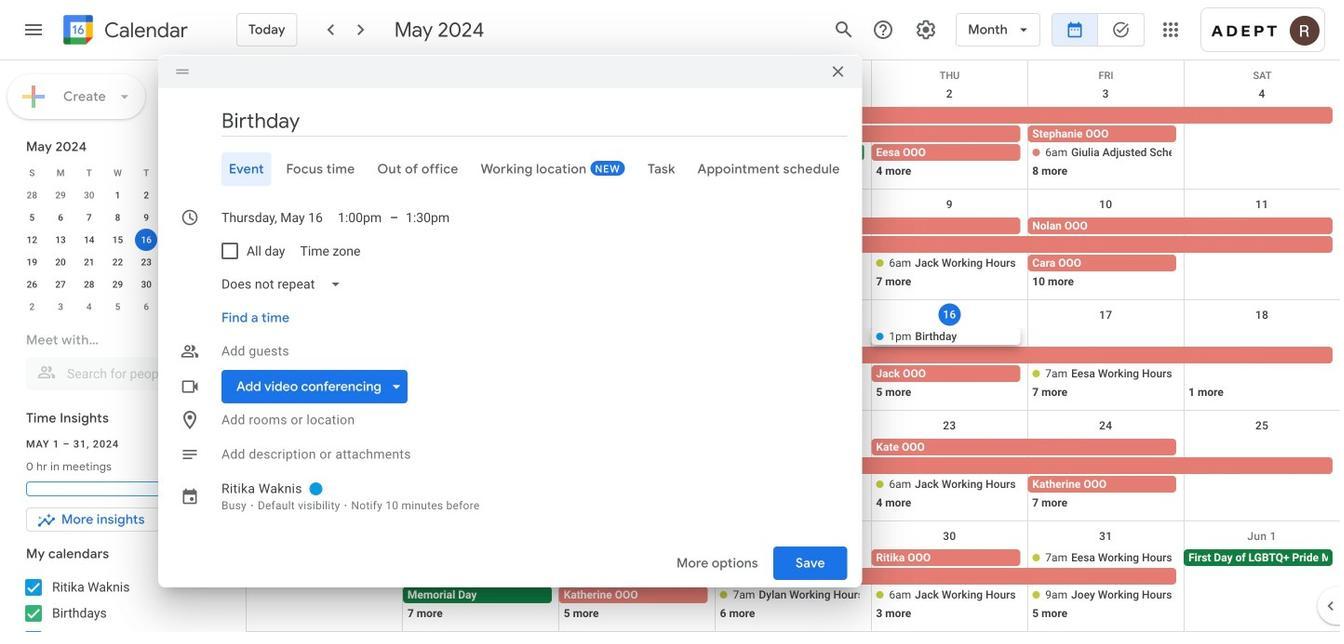 Task type: vqa. For each thing, say whether or not it's contained in the screenshot.
"26" element
yes



Task type: describe. For each thing, give the bounding box(es) containing it.
16, today element
[[135, 229, 157, 251]]

4 column header from the left
[[716, 60, 872, 79]]

28 element
[[78, 274, 100, 296]]

27 element
[[49, 274, 72, 296]]

april 30 element
[[78, 184, 100, 207]]

23 element
[[135, 251, 157, 274]]

Start time text field
[[338, 201, 383, 235]]

friday column header
[[161, 162, 189, 184]]

june 8 element
[[192, 296, 215, 318]]

26 element
[[21, 274, 43, 296]]

1 element
[[107, 184, 129, 207]]

april 28 element
[[21, 184, 43, 207]]

june 2 element
[[21, 296, 43, 318]]

Add title text field
[[222, 107, 847, 135]]

End time text field
[[406, 201, 451, 235]]

6 element
[[49, 207, 72, 229]]

2 element
[[135, 184, 157, 207]]

to element
[[390, 210, 399, 225]]

13 element
[[49, 229, 72, 251]]

june 4 element
[[78, 296, 100, 318]]

calendar element
[[60, 11, 188, 52]]

june 3 element
[[49, 296, 72, 318]]

8 element
[[107, 207, 129, 229]]

Start date text field
[[222, 201, 323, 235]]



Task type: locate. For each thing, give the bounding box(es) containing it.
cell
[[403, 107, 1028, 181], [559, 107, 715, 181], [715, 107, 872, 181], [871, 107, 1028, 181], [1028, 107, 1184, 181], [1184, 107, 1340, 181], [161, 184, 189, 207], [247, 218, 1028, 292], [403, 218, 1340, 292], [715, 218, 872, 292], [871, 218, 1028, 292], [1028, 218, 1340, 292], [1184, 218, 1340, 292], [132, 229, 161, 251], [161, 251, 189, 274], [189, 251, 218, 274], [564, 260, 571, 267], [161, 274, 189, 296], [189, 274, 218, 296], [161, 296, 189, 318], [247, 329, 1340, 403], [715, 329, 872, 403], [871, 329, 1028, 403], [1028, 329, 1184, 403], [247, 439, 1340, 514], [403, 439, 559, 514], [715, 439, 872, 514], [871, 439, 1184, 514], [1028, 439, 1184, 514], [1184, 439, 1340, 514], [564, 481, 571, 489], [403, 550, 1184, 624], [559, 550, 715, 624], [715, 550, 872, 624], [871, 550, 1028, 624], [1028, 550, 1184, 624]]

settings menu image
[[915, 19, 937, 41]]

3 column header from the left
[[559, 60, 716, 79]]

my calendars list
[[4, 573, 231, 633]]

12 element
[[21, 229, 43, 251]]

1 column header from the left
[[247, 60, 403, 79]]

20 element
[[49, 251, 72, 274]]

june 5 element
[[107, 296, 129, 318]]

row group
[[18, 184, 218, 318]]

heading
[[101, 19, 188, 41]]

15 element
[[107, 229, 129, 251]]

row
[[247, 60, 1340, 81], [246, 79, 1340, 190], [18, 162, 218, 184], [18, 184, 218, 207], [247, 190, 1340, 301], [18, 207, 218, 229], [18, 229, 218, 251], [18, 251, 218, 274], [18, 274, 218, 296], [18, 296, 218, 318], [247, 301, 1340, 411], [247, 411, 1340, 522], [247, 522, 1340, 633]]

30 element
[[135, 274, 157, 296]]

tab list
[[173, 153, 847, 186]]

21 element
[[78, 251, 100, 274]]

5 element
[[21, 207, 43, 229]]

saturday column header
[[189, 162, 218, 184]]

None search field
[[0, 324, 231, 391]]

11 element
[[192, 207, 215, 229]]

new element
[[591, 161, 625, 176]]

17 element
[[164, 229, 186, 251]]

9 element
[[135, 207, 157, 229]]

7 element
[[78, 207, 100, 229]]

Search for people to meet text field
[[37, 357, 201, 391]]

29 element
[[107, 274, 129, 296]]

heading inside calendar element
[[101, 19, 188, 41]]

april 29 element
[[49, 184, 72, 207]]

grid
[[246, 60, 1340, 633]]

2 column header from the left
[[403, 60, 559, 79]]

14 element
[[78, 229, 100, 251]]

june 6 element
[[135, 296, 157, 318]]

may 2024 grid
[[18, 162, 218, 318]]

10 element
[[164, 207, 186, 229]]

22 element
[[107, 251, 129, 274]]

main drawer image
[[22, 19, 45, 41]]

None field
[[214, 262, 349, 307]]

18 element
[[192, 229, 215, 251]]

column header
[[247, 60, 403, 79], [403, 60, 559, 79], [559, 60, 716, 79], [716, 60, 872, 79]]

4 element
[[192, 184, 215, 207]]

19 element
[[21, 251, 43, 274]]



